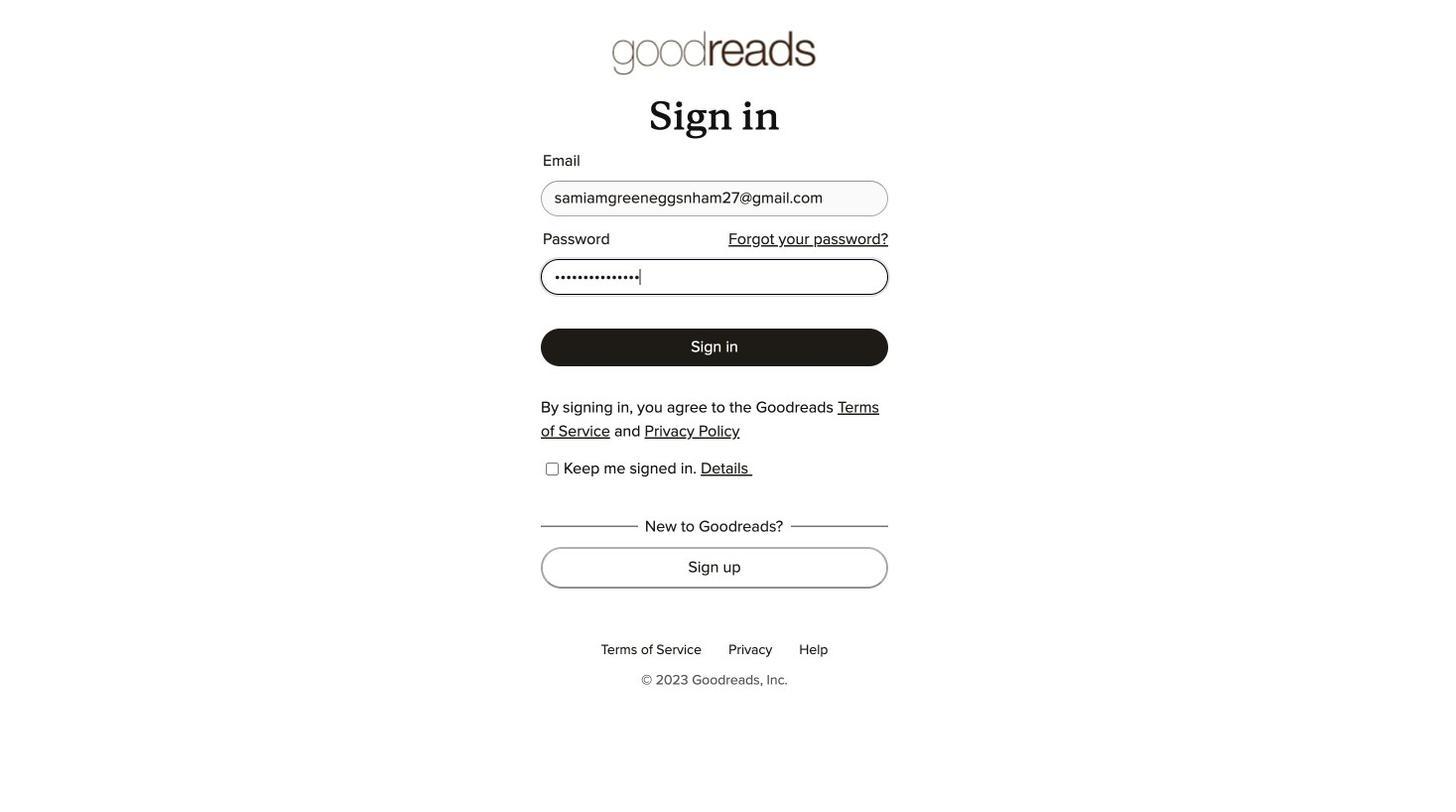 Task type: vqa. For each thing, say whether or not it's contained in the screenshot.
submit
yes



Task type: locate. For each thing, give the bounding box(es) containing it.
None submit
[[541, 329, 889, 367]]

None checkbox
[[546, 463, 559, 476]]

None email field
[[541, 181, 889, 217]]

goodreads image
[[613, 30, 817, 77]]

None password field
[[541, 259, 889, 295]]



